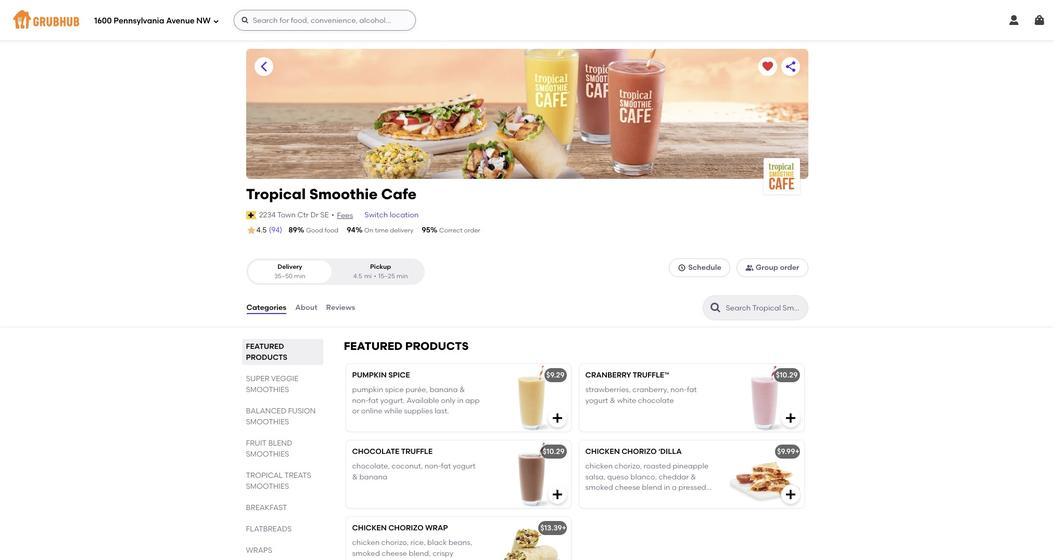 Task type: locate. For each thing, give the bounding box(es) containing it.
15–25
[[378, 273, 395, 280]]

banana
[[430, 386, 458, 395], [359, 473, 387, 482]]

smoked inside chicken chorizo, rice, black beans, smoked cheese blend, crispy southwest tortilla strips, romaine
[[352, 550, 380, 558]]

1 horizontal spatial smoked
[[585, 484, 613, 492]]

min
[[294, 273, 306, 280], [397, 273, 408, 280]]

roasted down pressed
[[675, 494, 703, 503]]

Search for food, convenience, alcohol... search field
[[234, 10, 416, 31]]

tortilla down "blend,"
[[390, 560, 413, 561]]

2 horizontal spatial non-
[[671, 386, 687, 395]]

0 vertical spatial •
[[331, 211, 334, 220]]

avenue
[[166, 16, 195, 25]]

yogurt inside chocolate, coconut, non-fat yogurt & banana
[[453, 462, 476, 471]]

smoothies inside balanced fusion smoothies
[[246, 418, 289, 427]]

1 vertical spatial fat
[[369, 396, 379, 405]]

order
[[464, 227, 480, 234], [780, 263, 799, 272]]

0 horizontal spatial cheese
[[382, 550, 407, 558]]

chicken for queso
[[585, 462, 613, 471]]

1 vertical spatial yogurt
[[453, 462, 476, 471]]

a
[[672, 484, 677, 492], [644, 494, 649, 503]]

products up spice
[[405, 340, 469, 353]]

chicken for smoked
[[352, 539, 380, 548]]

svg image
[[1008, 14, 1020, 27], [241, 16, 249, 24], [213, 18, 219, 24]]

correct order
[[439, 227, 480, 234]]

chorizo
[[622, 448, 657, 457], [388, 524, 424, 533]]

yogurt inside the strawberries, cranberry, non-fat yogurt & white chocolate
[[585, 396, 608, 405]]

1 horizontal spatial non-
[[425, 462, 441, 471]]

chicken up southwest
[[352, 524, 387, 533]]

super veggie smoothies tab
[[246, 374, 319, 396]]

0 horizontal spatial a
[[644, 494, 649, 503]]

0 vertical spatial cheese
[[615, 484, 640, 492]]

order right group at the right top of the page
[[780, 263, 799, 272]]

dr
[[310, 211, 319, 220]]

tortilla inside chicken chorizo, roasted pineapple salsa, queso blanco, cheddar & smoked cheese blend in a pressed flour tortilla with a side of roasted tomato salsa
[[603, 494, 626, 503]]

0 vertical spatial products
[[405, 340, 469, 353]]

1 horizontal spatial banana
[[430, 386, 458, 395]]

1 horizontal spatial svg image
[[241, 16, 249, 24]]

categories button
[[246, 289, 287, 327]]

cheese
[[615, 484, 640, 492], [382, 550, 407, 558]]

$13.39
[[540, 524, 562, 533]]

non- down the truffle in the bottom of the page
[[425, 462, 441, 471]]

1 vertical spatial +
[[562, 524, 566, 533]]

0 horizontal spatial fat
[[369, 396, 379, 405]]

4.5 inside pickup 4.5 mi • 15–25 min
[[353, 273, 362, 280]]

1 vertical spatial smoked
[[352, 550, 380, 558]]

0 horizontal spatial in
[[457, 396, 464, 405]]

town
[[277, 211, 296, 220]]

chicken up southwest
[[352, 539, 380, 548]]

order for correct order
[[464, 227, 480, 234]]

spice
[[388, 371, 410, 380]]

1 horizontal spatial fat
[[441, 462, 451, 471]]

1 smoothies from the top
[[246, 386, 289, 395]]

wraps tab
[[246, 546, 319, 557]]

in left the app
[[457, 396, 464, 405]]

0 horizontal spatial min
[[294, 273, 306, 280]]

smoothies inside super veggie smoothies
[[246, 386, 289, 395]]

in up the of
[[664, 484, 670, 492]]

tortilla up salsa
[[603, 494, 626, 503]]

chorizo for rice,
[[388, 524, 424, 533]]

•
[[331, 211, 334, 220], [374, 273, 376, 280]]

1 vertical spatial banana
[[359, 473, 387, 482]]

smoothies down fruit at the bottom left of the page
[[246, 450, 289, 459]]

caret left icon image
[[257, 60, 270, 73]]

chicken up salsa,
[[585, 448, 620, 457]]

roasted
[[644, 462, 671, 471], [675, 494, 703, 503]]

0 vertical spatial roasted
[[644, 462, 671, 471]]

categories
[[246, 303, 286, 312]]

banana down chocolate,
[[359, 473, 387, 482]]

salsa,
[[585, 473, 605, 482]]

1 horizontal spatial tortilla
[[603, 494, 626, 503]]

+ for $13.39
[[562, 524, 566, 533]]

order inside group order button
[[780, 263, 799, 272]]

2 horizontal spatial fat
[[687, 386, 697, 395]]

group order
[[756, 263, 799, 272]]

non- for cranberry truffle™
[[671, 386, 687, 395]]

subscription pass image
[[246, 211, 256, 220]]

3 smoothies from the top
[[246, 450, 289, 459]]

fees
[[337, 211, 353, 220]]

featured up "super"
[[246, 343, 284, 351]]

a down cheddar
[[672, 484, 677, 492]]

tortilla
[[603, 494, 626, 503], [390, 560, 413, 561]]

roasted up blanco,
[[644, 462, 671, 471]]

0 horizontal spatial featured products
[[246, 343, 287, 362]]

4.5 left (94)
[[256, 226, 267, 235]]

1 horizontal spatial yogurt
[[585, 396, 608, 405]]

0 horizontal spatial $10.29
[[543, 448, 565, 457]]

0 vertical spatial chicken
[[585, 462, 613, 471]]

spice
[[385, 386, 404, 395]]

fruit blend smoothies tab
[[246, 438, 319, 460]]

0 vertical spatial tortilla
[[603, 494, 626, 503]]

non- up or
[[352, 396, 369, 405]]

flatbreads tab
[[246, 524, 319, 535]]

1 horizontal spatial in
[[664, 484, 670, 492]]

fusion
[[288, 407, 316, 416]]

1 vertical spatial •
[[374, 273, 376, 280]]

$10.29 for strawberries, cranberry, non-fat yogurt & white chocolate
[[776, 371, 798, 380]]

crispy
[[433, 550, 453, 558]]

products up "super"
[[246, 353, 287, 362]]

food
[[325, 227, 339, 234]]

chorizo,
[[615, 462, 642, 471], [381, 539, 409, 548]]

chorizo, inside chicken chorizo, roasted pineapple salsa, queso blanco, cheddar & smoked cheese blend in a pressed flour tortilla with a side of roasted tomato salsa
[[615, 462, 642, 471]]

smoked up southwest
[[352, 550, 380, 558]]

1 min from the left
[[294, 273, 306, 280]]

cheese inside chicken chorizo, rice, black beans, smoked cheese blend, crispy southwest tortilla strips, romaine
[[382, 550, 407, 558]]

side
[[651, 494, 665, 503]]

pumpkin spice purée, banana & non-fat yogurt. available only in app or online while supplies last.
[[352, 386, 480, 416]]

online
[[361, 407, 382, 416]]

a left the side
[[644, 494, 649, 503]]

share icon image
[[784, 60, 797, 73]]

1 vertical spatial chorizo,
[[381, 539, 409, 548]]

smoothies down tropical
[[246, 483, 289, 491]]

0 horizontal spatial yogurt
[[453, 462, 476, 471]]

supplies
[[404, 407, 433, 416]]

2 vertical spatial fat
[[441, 462, 451, 471]]

2 vertical spatial non-
[[425, 462, 441, 471]]

pumpkin
[[352, 371, 387, 380]]

chocolate, coconut, non-fat yogurt & banana
[[352, 462, 476, 482]]

0 vertical spatial chicken
[[585, 448, 620, 457]]

featured up pumpkin
[[344, 340, 403, 353]]

1 horizontal spatial a
[[672, 484, 677, 492]]

fat for chocolate truffle
[[441, 462, 451, 471]]

• right se
[[331, 211, 334, 220]]

2 smoothies from the top
[[246, 418, 289, 427]]

0 vertical spatial a
[[672, 484, 677, 492]]

good
[[306, 227, 323, 234]]

white
[[617, 396, 636, 405]]

smoked inside chicken chorizo, roasted pineapple salsa, queso blanco, cheddar & smoked cheese blend in a pressed flour tortilla with a side of roasted tomato salsa
[[585, 484, 613, 492]]

fat right coconut,
[[441, 462, 451, 471]]

option group
[[246, 259, 425, 285]]

0 horizontal spatial chicken
[[352, 524, 387, 533]]

0 horizontal spatial featured
[[246, 343, 284, 351]]

0 horizontal spatial products
[[246, 353, 287, 362]]

featured
[[344, 340, 403, 353], [246, 343, 284, 351]]

0 horizontal spatial order
[[464, 227, 480, 234]]

1 vertical spatial non-
[[352, 396, 369, 405]]

& inside the strawberries, cranberry, non-fat yogurt & white chocolate
[[610, 396, 615, 405]]

chicken up salsa,
[[585, 462, 613, 471]]

2 horizontal spatial svg image
[[1008, 14, 1020, 27]]

1 horizontal spatial chorizo
[[622, 448, 657, 457]]

cheese inside chicken chorizo, roasted pineapple salsa, queso blanco, cheddar & smoked cheese blend in a pressed flour tortilla with a side of roasted tomato salsa
[[615, 484, 640, 492]]

0 vertical spatial in
[[457, 396, 464, 405]]

treats
[[284, 472, 311, 481]]

rice,
[[410, 539, 426, 548]]

0 vertical spatial yogurt
[[585, 396, 608, 405]]

4 smoothies from the top
[[246, 483, 289, 491]]

1 vertical spatial cheese
[[382, 550, 407, 558]]

main navigation navigation
[[0, 0, 1054, 41]]

smoothies down "super"
[[246, 386, 289, 395]]

0 horizontal spatial •
[[331, 211, 334, 220]]

0 horizontal spatial non-
[[352, 396, 369, 405]]

0 horizontal spatial +
[[562, 524, 566, 533]]

0 horizontal spatial chorizo,
[[381, 539, 409, 548]]

tomato
[[585, 505, 612, 514]]

chicken for chicken chorizo 'dilla
[[585, 448, 620, 457]]

& inside chocolate, coconut, non-fat yogurt & banana
[[352, 473, 358, 482]]

fees button
[[336, 210, 354, 222]]

smoothies
[[246, 386, 289, 395], [246, 418, 289, 427], [246, 450, 289, 459], [246, 483, 289, 491]]

1 vertical spatial tortilla
[[390, 560, 413, 561]]

chicken inside chicken chorizo, roasted pineapple salsa, queso blanco, cheddar & smoked cheese blend in a pressed flour tortilla with a side of roasted tomato salsa
[[585, 462, 613, 471]]

& down the strawberries,
[[610, 396, 615, 405]]

smoothies for super
[[246, 386, 289, 395]]

1 vertical spatial chicken
[[352, 524, 387, 533]]

1 horizontal spatial cheese
[[615, 484, 640, 492]]

smoked down salsa,
[[585, 484, 613, 492]]

& inside pumpkin spice purée, banana & non-fat yogurt. available only in app or online while supplies last.
[[460, 386, 465, 395]]

chicken inside chicken chorizo, rice, black beans, smoked cheese blend, crispy southwest tortilla strips, romaine
[[352, 539, 380, 548]]

&
[[460, 386, 465, 395], [610, 396, 615, 405], [352, 473, 358, 482], [691, 473, 696, 482]]

switch location button
[[364, 210, 419, 221]]

purée,
[[405, 386, 428, 395]]

non- inside chocolate, coconut, non-fat yogurt & banana
[[425, 462, 441, 471]]

chorizo, up queso
[[615, 462, 642, 471]]

cheese up southwest
[[382, 550, 407, 558]]

1600 pennsylvania avenue nw
[[94, 16, 211, 25]]

cranberry truffle™
[[585, 371, 669, 380]]

1 vertical spatial chicken
[[352, 539, 380, 548]]

super veggie smoothies
[[246, 375, 298, 395]]

1 horizontal spatial chorizo,
[[615, 462, 642, 471]]

1 vertical spatial order
[[780, 263, 799, 272]]

• right mi
[[374, 273, 376, 280]]

1 horizontal spatial +
[[795, 448, 800, 457]]

blanco,
[[631, 473, 657, 482]]

fruit blend smoothies
[[246, 439, 292, 459]]

min down delivery
[[294, 273, 306, 280]]

0 horizontal spatial svg image
[[213, 18, 219, 24]]

svg image for chicken chorizo, roasted pineapple salsa, queso blanco, cheddar & smoked cheese blend in a pressed flour tortilla with a side of roasted tomato salsa
[[784, 489, 797, 501]]

1 vertical spatial products
[[246, 353, 287, 362]]

saved restaurant image
[[761, 60, 774, 73]]

cheddar
[[659, 473, 689, 482]]

• inside • fees
[[331, 211, 334, 220]]

0 vertical spatial chorizo,
[[615, 462, 642, 471]]

non- inside pumpkin spice purée, banana & non-fat yogurt. available only in app or online while supplies last.
[[352, 396, 369, 405]]

min inside delivery 35–50 min
[[294, 273, 306, 280]]

1 horizontal spatial 4.5
[[353, 273, 362, 280]]

+ for $9.99
[[795, 448, 800, 457]]

1 vertical spatial chorizo
[[388, 524, 424, 533]]

& down chocolate,
[[352, 473, 358, 482]]

smoothies inside fruit blend smoothies
[[246, 450, 289, 459]]

0 vertical spatial $10.29
[[776, 371, 798, 380]]

1 vertical spatial $10.29
[[543, 448, 565, 457]]

pickup 4.5 mi • 15–25 min
[[353, 264, 408, 280]]

1 horizontal spatial chicken
[[585, 462, 613, 471]]

fat up online
[[369, 396, 379, 405]]

banana up only
[[430, 386, 458, 395]]

& inside chicken chorizo, roasted pineapple salsa, queso blanco, cheddar & smoked cheese blend in a pressed flour tortilla with a side of roasted tomato salsa
[[691, 473, 696, 482]]

order for group order
[[780, 263, 799, 272]]

tortilla inside chicken chorizo, rice, black beans, smoked cheese blend, crispy southwest tortilla strips, romaine
[[390, 560, 413, 561]]

1 vertical spatial in
[[664, 484, 670, 492]]

flatbreads
[[246, 525, 292, 534]]

$9.29
[[546, 371, 565, 380]]

fat right cranberry,
[[687, 386, 697, 395]]

smoothies inside tropical treats smoothies
[[246, 483, 289, 491]]

location
[[390, 211, 419, 220]]

reviews button
[[326, 289, 356, 327]]

0 vertical spatial non-
[[671, 386, 687, 395]]

0 horizontal spatial chorizo
[[388, 524, 424, 533]]

non- up chocolate
[[671, 386, 687, 395]]

smoked
[[585, 484, 613, 492], [352, 550, 380, 558]]

0 vertical spatial order
[[464, 227, 480, 234]]

super
[[246, 375, 269, 384]]

4.5
[[256, 226, 267, 235], [353, 273, 362, 280]]

while
[[384, 407, 402, 416]]

delivery 35–50 min
[[274, 264, 306, 280]]

1 horizontal spatial chicken
[[585, 448, 620, 457]]

chorizo, down the chicken chorizo wrap
[[381, 539, 409, 548]]

0 vertical spatial smoked
[[585, 484, 613, 492]]

chorizo, for blanco,
[[615, 462, 642, 471]]

non- inside the strawberries, cranberry, non-fat yogurt & white chocolate
[[671, 386, 687, 395]]

truffle
[[401, 448, 433, 457]]

1 horizontal spatial •
[[374, 273, 376, 280]]

cranberry truffle™ image
[[726, 364, 804, 432]]

order right correct at left top
[[464, 227, 480, 234]]

banana inside pumpkin spice purée, banana & non-fat yogurt. available only in app or online while supplies last.
[[430, 386, 458, 395]]

featured inside featured products tab
[[246, 343, 284, 351]]

0 vertical spatial +
[[795, 448, 800, 457]]

smoothies for fruit
[[246, 450, 289, 459]]

0 vertical spatial banana
[[430, 386, 458, 395]]

& right purée,
[[460, 386, 465, 395]]

0 vertical spatial 4.5
[[256, 226, 267, 235]]

featured products up "super"
[[246, 343, 287, 362]]

1 vertical spatial 4.5
[[353, 273, 362, 280]]

products inside tab
[[246, 353, 287, 362]]

blend
[[642, 484, 662, 492]]

flour
[[585, 494, 601, 503]]

$9.99 +
[[777, 448, 800, 457]]

chorizo, inside chicken chorizo, rice, black beans, smoked cheese blend, crispy southwest tortilla strips, romaine
[[381, 539, 409, 548]]

cheese up the with
[[615, 484, 640, 492]]

1 horizontal spatial roasted
[[675, 494, 703, 503]]

min right 15–25
[[397, 273, 408, 280]]

0 vertical spatial fat
[[687, 386, 697, 395]]

0 vertical spatial chorizo
[[622, 448, 657, 457]]

0 horizontal spatial tortilla
[[390, 560, 413, 561]]

& up pressed
[[691, 473, 696, 482]]

min inside pickup 4.5 mi • 15–25 min
[[397, 273, 408, 280]]

smoothies down balanced
[[246, 418, 289, 427]]

fat inside pumpkin spice purée, banana & non-fat yogurt. available only in app or online while supplies last.
[[369, 396, 379, 405]]

0 horizontal spatial smoked
[[352, 550, 380, 558]]

0 horizontal spatial banana
[[359, 473, 387, 482]]

cranberry
[[585, 371, 631, 380]]

or
[[352, 407, 359, 416]]

chorizo up rice,
[[388, 524, 424, 533]]

fat inside chocolate, coconut, non-fat yogurt & banana
[[441, 462, 451, 471]]

chorizo up blanco,
[[622, 448, 657, 457]]

yogurt for strawberries, cranberry, non-fat yogurt & white chocolate
[[585, 396, 608, 405]]

1 horizontal spatial $10.29
[[776, 371, 798, 380]]

featured products up spice
[[344, 340, 469, 353]]

0 horizontal spatial chicken
[[352, 539, 380, 548]]

svg image inside main navigation navigation
[[1033, 14, 1046, 27]]

chorizo, for cheese
[[381, 539, 409, 548]]

fat inside the strawberries, cranberry, non-fat yogurt & white chocolate
[[687, 386, 697, 395]]

svg image
[[1033, 14, 1046, 27], [678, 264, 686, 272], [551, 412, 564, 425], [784, 412, 797, 425], [551, 489, 564, 501], [784, 489, 797, 501]]

2 min from the left
[[397, 273, 408, 280]]

switch location
[[365, 211, 419, 220]]

1 horizontal spatial min
[[397, 273, 408, 280]]

good food
[[306, 227, 339, 234]]

1 horizontal spatial order
[[780, 263, 799, 272]]

89
[[288, 226, 297, 235]]

4.5 left mi
[[353, 273, 362, 280]]

non- for chocolate truffle
[[425, 462, 441, 471]]



Task type: describe. For each thing, give the bounding box(es) containing it.
banana inside chocolate, coconut, non-fat yogurt & banana
[[359, 473, 387, 482]]

pennsylvania
[[114, 16, 164, 25]]

chorizo for roasted
[[622, 448, 657, 457]]

featured products inside tab
[[246, 343, 287, 362]]

$10.29 for chocolate, coconut, non-fat yogurt & banana
[[543, 448, 565, 457]]

about button
[[295, 289, 318, 327]]

se
[[320, 211, 329, 220]]

last.
[[435, 407, 449, 416]]

$13.39 +
[[540, 524, 566, 533]]

pumpkin spice image
[[493, 364, 571, 432]]

tropical treats smoothies
[[246, 472, 311, 491]]

featured products tab
[[246, 342, 319, 363]]

• inside pickup 4.5 mi • 15–25 min
[[374, 273, 376, 280]]

option group containing delivery 35–50 min
[[246, 259, 425, 285]]

pumpkin spice
[[352, 371, 410, 380]]

queso
[[607, 473, 629, 482]]

black
[[427, 539, 447, 548]]

'dilla
[[658, 448, 682, 457]]

chicken chorizo, roasted pineapple salsa, queso blanco, cheddar & smoked cheese blend in a pressed flour tortilla with a side of roasted tomato salsa
[[585, 462, 709, 514]]

reviews
[[326, 303, 355, 312]]

chocolate
[[352, 448, 399, 457]]

2234 town ctr dr se button
[[259, 210, 329, 221]]

saved restaurant button
[[758, 57, 777, 76]]

blend,
[[409, 550, 431, 558]]

mi
[[364, 273, 372, 280]]

balanced fusion smoothies
[[246, 407, 316, 427]]

fruit
[[246, 439, 267, 448]]

1 horizontal spatial featured
[[344, 340, 403, 353]]

$9.99
[[777, 448, 795, 457]]

star icon image
[[246, 225, 256, 236]]

95
[[422, 226, 430, 235]]

nw
[[196, 16, 211, 25]]

1 horizontal spatial featured products
[[344, 340, 469, 353]]

schedule button
[[669, 259, 730, 278]]

svg image for chocolate, coconut, non-fat yogurt & banana
[[551, 489, 564, 501]]

schedule
[[688, 263, 721, 272]]

2234 town ctr dr se
[[259, 211, 329, 220]]

smoothie
[[309, 185, 378, 203]]

in inside pumpkin spice purée, banana & non-fat yogurt. available only in app or online while supplies last.
[[457, 396, 464, 405]]

1600
[[94, 16, 112, 25]]

svg image for pumpkin spice purée, banana & non-fat yogurt. available only in app or online while supplies last.
[[551, 412, 564, 425]]

chocolate,
[[352, 462, 390, 471]]

balanced
[[246, 407, 286, 416]]

tropical
[[246, 185, 306, 203]]

group
[[756, 263, 778, 272]]

only
[[441, 396, 456, 405]]

people icon image
[[745, 264, 754, 272]]

coconut,
[[392, 462, 423, 471]]

available
[[407, 396, 439, 405]]

breakfast
[[246, 504, 287, 513]]

smoothies for tropical
[[246, 483, 289, 491]]

fat for cranberry truffle™
[[687, 386, 697, 395]]

smoothies for balanced
[[246, 418, 289, 427]]

balanced fusion smoothies tab
[[246, 406, 319, 428]]

0 horizontal spatial roasted
[[644, 462, 671, 471]]

on time delivery
[[364, 227, 413, 234]]

tropical
[[246, 472, 283, 481]]

switch
[[365, 211, 388, 220]]

svg image inside schedule button
[[678, 264, 686, 272]]

chocolate truffle
[[352, 448, 433, 457]]

• fees
[[331, 211, 353, 220]]

pineapple
[[673, 462, 709, 471]]

yogurt for chocolate, coconut, non-fat yogurt & banana
[[453, 462, 476, 471]]

chicken chorizo 'dilla
[[585, 448, 682, 457]]

2234
[[259, 211, 276, 220]]

delivery
[[390, 227, 413, 234]]

strawberries,
[[585, 386, 631, 395]]

94
[[347, 226, 355, 235]]

on
[[364, 227, 373, 234]]

Search Tropical Smoothie Cafe  search field
[[725, 304, 805, 313]]

strips,
[[414, 560, 435, 561]]

with
[[627, 494, 642, 503]]

chicken for chicken chorizo wrap
[[352, 524, 387, 533]]

1 horizontal spatial products
[[405, 340, 469, 353]]

pickup
[[370, 264, 391, 271]]

wrap
[[425, 524, 448, 533]]

search icon image
[[709, 302, 722, 314]]

chicken chorizo wrap image
[[493, 517, 571, 561]]

in inside chicken chorizo, roasted pineapple salsa, queso blanco, cheddar & smoked cheese blend in a pressed flour tortilla with a side of roasted tomato salsa
[[664, 484, 670, 492]]

cranberry,
[[633, 386, 669, 395]]

group order button
[[737, 259, 808, 278]]

of
[[667, 494, 674, 503]]

breakfast tab
[[246, 503, 319, 514]]

tropical smoothie cafe  logo image
[[763, 158, 800, 195]]

correct
[[439, 227, 463, 234]]

svg image for strawberries, cranberry, non-fat yogurt & white chocolate
[[784, 412, 797, 425]]

delivery
[[278, 264, 302, 271]]

app
[[465, 396, 480, 405]]

35–50
[[274, 273, 293, 280]]

1 vertical spatial roasted
[[675, 494, 703, 503]]

about
[[295, 303, 317, 312]]

tropical treats smoothies tab
[[246, 471, 319, 492]]

(94)
[[269, 226, 282, 235]]

chicken chorizo, rice, black beans, smoked cheese blend, crispy southwest tortilla strips, romaine
[[352, 539, 474, 561]]

cafe
[[381, 185, 417, 203]]

0 horizontal spatial 4.5
[[256, 226, 267, 235]]

yogurt.
[[380, 396, 405, 405]]

chicken chorizo 'dilla image
[[726, 441, 804, 509]]

1 vertical spatial a
[[644, 494, 649, 503]]

southwest
[[352, 560, 388, 561]]

wraps
[[246, 547, 272, 555]]

chocolate truffle image
[[493, 441, 571, 509]]

pressed
[[678, 484, 706, 492]]

ctr
[[297, 211, 309, 220]]

veggie
[[271, 375, 298, 384]]



Task type: vqa. For each thing, say whether or not it's contained in the screenshot.
"email"
no



